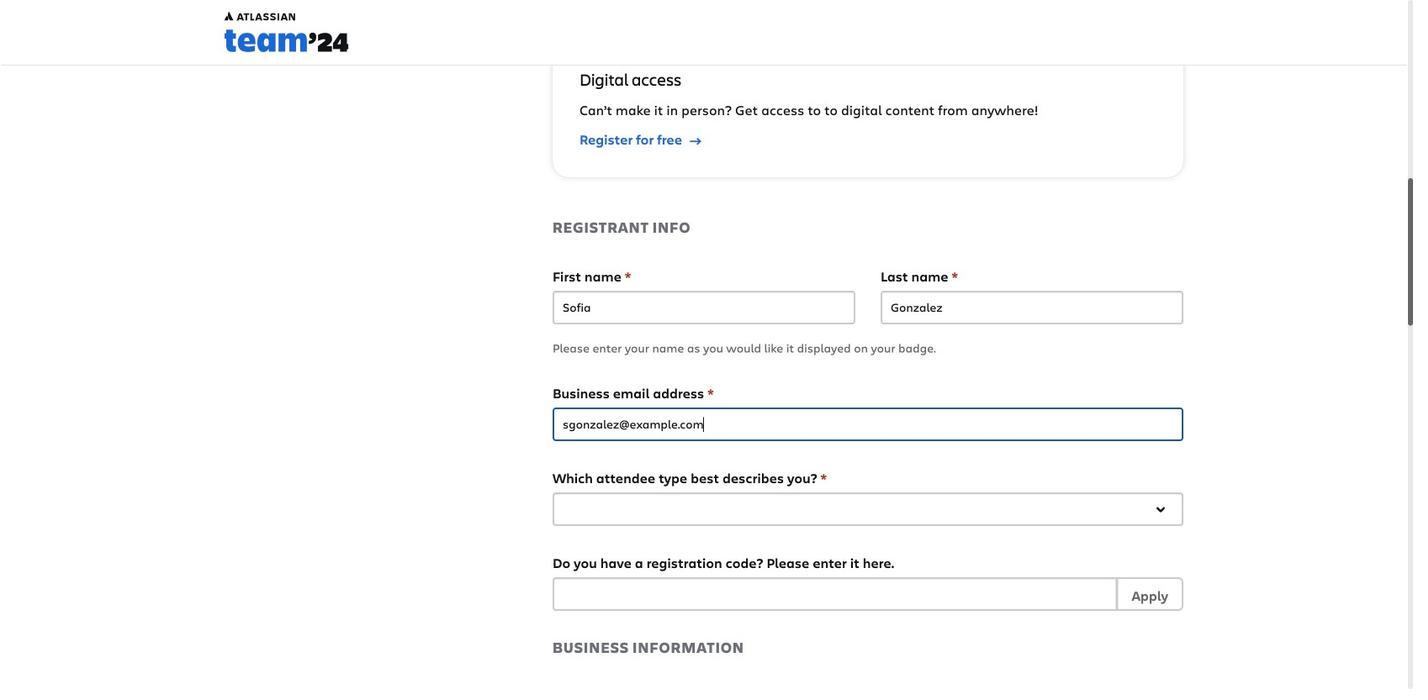 Task type: vqa. For each thing, say whether or not it's contained in the screenshot.
password field
no



Task type: locate. For each thing, give the bounding box(es) containing it.
None text field
[[881, 291, 1184, 325], [553, 578, 1118, 612], [881, 291, 1184, 325], [553, 578, 1118, 612]]

None text field
[[553, 291, 856, 325]]

None email field
[[553, 408, 1184, 442]]



Task type: describe. For each thing, give the bounding box(es) containing it.
arrow right image
[[690, 133, 701, 146]]

team '24 image
[[225, 12, 349, 59]]



